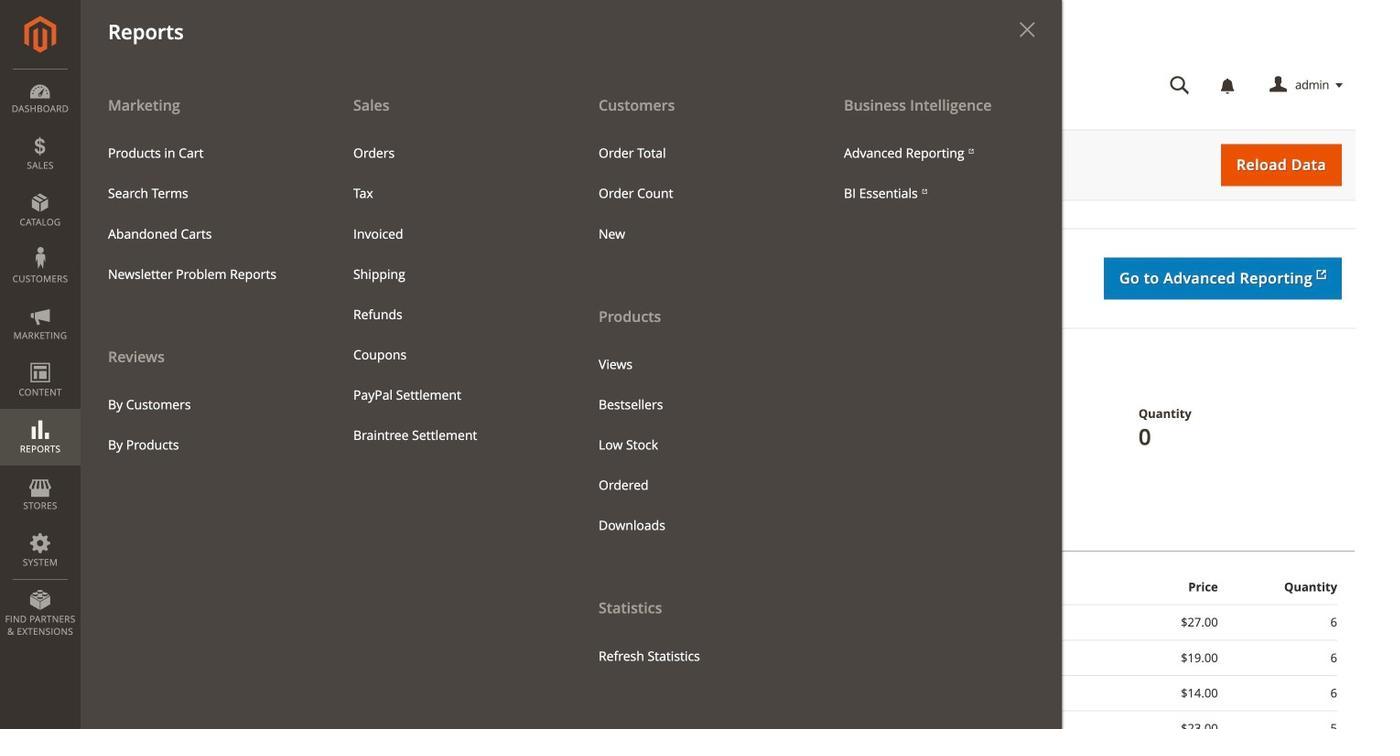 Task type: vqa. For each thing, say whether or not it's contained in the screenshot.
menu bar
yes



Task type: describe. For each thing, give the bounding box(es) containing it.
magento admin panel image
[[24, 16, 56, 53]]



Task type: locate. For each thing, give the bounding box(es) containing it.
menu bar
[[0, 0, 1062, 730]]

menu
[[81, 84, 1062, 730], [81, 84, 326, 466], [571, 84, 817, 677], [94, 133, 312, 295], [340, 133, 558, 456], [585, 133, 803, 254], [831, 133, 1049, 214], [585, 345, 803, 547], [94, 385, 312, 466]]



